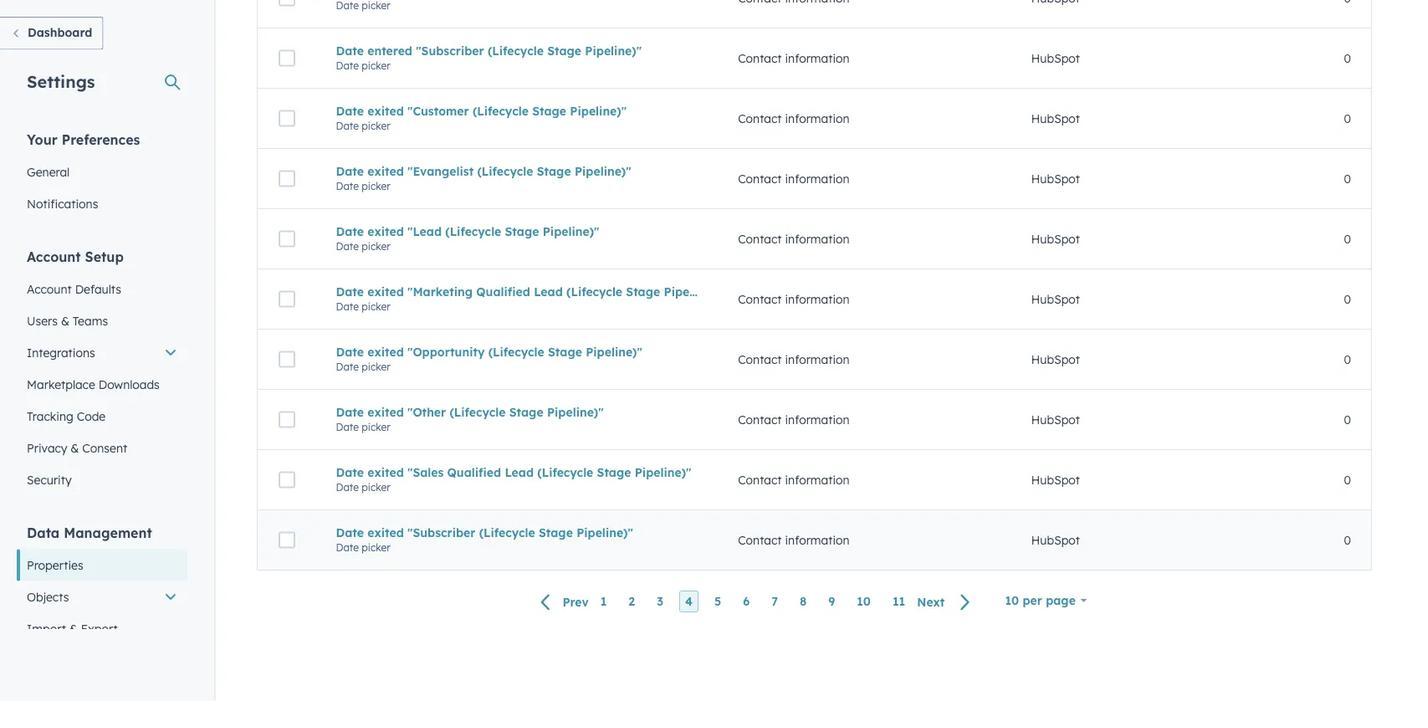 Task type: vqa. For each thing, say whether or not it's contained in the screenshot.
those
no



Task type: locate. For each thing, give the bounding box(es) containing it.
0
[[1344, 51, 1351, 65], [1344, 111, 1351, 126], [1344, 171, 1351, 186], [1344, 232, 1351, 246], [1344, 292, 1351, 306], [1344, 352, 1351, 367], [1344, 412, 1351, 427], [1344, 473, 1351, 487], [1344, 533, 1351, 547]]

date exited "subscriber (lifecycle stage pipeline)" button
[[336, 525, 698, 540]]

& for teams
[[61, 313, 69, 328]]

"subscriber inside date exited "subscriber (lifecycle stage pipeline)" date picker
[[408, 525, 476, 540]]

3 contact information from the top
[[738, 171, 850, 186]]

"subscriber down "sales
[[408, 525, 476, 540]]

stage inside date exited "subscriber (lifecycle stage pipeline)" date picker
[[539, 525, 573, 540]]

0 for date exited "sales qualified lead (lifecycle stage pipeline)"
[[1344, 473, 1351, 487]]

picker inside date entered "subscriber (lifecycle stage pipeline)" date picker
[[362, 59, 390, 72]]

exited inside date exited "other (lifecycle stage pipeline)" date picker
[[368, 405, 404, 419]]

stage
[[547, 43, 582, 58], [532, 104, 567, 118], [537, 164, 571, 178], [505, 224, 539, 239], [626, 284, 660, 299], [548, 345, 582, 359], [509, 405, 544, 419], [597, 465, 631, 480], [539, 525, 573, 540]]

& inside users & teams link
[[61, 313, 69, 328]]

& left 'export'
[[69, 621, 78, 636]]

stage inside "date exited "evangelist (lifecycle stage pipeline)" date picker"
[[537, 164, 571, 178]]

2 contact from the top
[[738, 111, 782, 126]]

8 picker from the top
[[362, 481, 390, 494]]

integrations
[[27, 345, 95, 360]]

data
[[27, 524, 60, 541]]

8 0 from the top
[[1344, 473, 1351, 487]]

exited inside date exited "subscriber (lifecycle stage pipeline)" date picker
[[368, 525, 404, 540]]

1 information from the top
[[785, 51, 850, 65]]

(lifecycle inside date exited "opportunity (lifecycle stage pipeline)" date picker
[[488, 345, 544, 359]]

qualified inside date exited "sales qualified lead (lifecycle stage pipeline)" date picker
[[447, 465, 501, 480]]

5 0 from the top
[[1344, 292, 1351, 306]]

qualified down date exited "lead (lifecycle stage pipeline)" button on the left top
[[476, 284, 530, 299]]

(lifecycle inside date exited "other (lifecycle stage pipeline)" date picker
[[450, 405, 506, 419]]

6 picker from the top
[[362, 360, 390, 373]]

"sales
[[408, 465, 444, 480]]

hubspot
[[1032, 51, 1080, 65], [1032, 111, 1080, 126], [1032, 171, 1080, 186], [1032, 232, 1080, 246], [1032, 292, 1080, 306], [1032, 352, 1080, 367], [1032, 412, 1080, 427], [1032, 473, 1080, 487], [1032, 533, 1080, 547]]

picker inside the date exited "customer (lifecycle stage pipeline)" date picker
[[362, 119, 390, 132]]

3 information from the top
[[785, 171, 850, 186]]

& right users
[[61, 313, 69, 328]]

0 horizontal spatial 10
[[857, 594, 871, 609]]

5 date from the top
[[336, 164, 364, 178]]

7 picker from the top
[[362, 421, 390, 433]]

marketplace downloads
[[27, 377, 160, 392]]

(lifecycle inside date entered "subscriber (lifecycle stage pipeline)" date picker
[[488, 43, 544, 58]]

4 exited from the top
[[368, 284, 404, 299]]

exited for "subscriber
[[368, 525, 404, 540]]

2 picker from the top
[[362, 119, 390, 132]]

your
[[27, 131, 58, 148]]

10 inside button
[[857, 594, 871, 609]]

import & export link
[[17, 613, 187, 645]]

& inside privacy & consent link
[[71, 441, 79, 455]]

10 right 9
[[857, 594, 871, 609]]

contact for date exited "evangelist (lifecycle stage pipeline)"
[[738, 171, 782, 186]]

pipeline)" inside date entered "subscriber (lifecycle stage pipeline)" date picker
[[585, 43, 642, 58]]

pipeline)" inside date exited "other (lifecycle stage pipeline)" date picker
[[547, 405, 604, 419]]

(lifecycle for date entered "subscriber (lifecycle stage pipeline)"
[[488, 43, 544, 58]]

pipeline)" inside date exited "opportunity (lifecycle stage pipeline)" date picker
[[586, 345, 643, 359]]

users
[[27, 313, 58, 328]]

17 date from the top
[[336, 525, 364, 540]]

contact for date exited "sales qualified lead (lifecycle stage pipeline)"
[[738, 473, 782, 487]]

2 exited from the top
[[368, 164, 404, 178]]

3 contact from the top
[[738, 171, 782, 186]]

contact for date exited "opportunity (lifecycle stage pipeline)"
[[738, 352, 782, 367]]

picker inside date exited "opportunity (lifecycle stage pipeline)" date picker
[[362, 360, 390, 373]]

0 vertical spatial account
[[27, 248, 81, 265]]

0 for date exited "opportunity (lifecycle stage pipeline)"
[[1344, 352, 1351, 367]]

10 inside popup button
[[1005, 593, 1019, 608]]

1 vertical spatial qualified
[[447, 465, 501, 480]]

9 information from the top
[[785, 533, 850, 547]]

3 picker from the top
[[362, 180, 390, 192]]

1 date from the top
[[336, 43, 364, 58]]

8 contact from the top
[[738, 473, 782, 487]]

next button
[[911, 591, 981, 613]]

9 picker from the top
[[362, 541, 390, 554]]

hubspot for date exited "sales qualified lead (lifecycle stage pipeline)"
[[1032, 473, 1080, 487]]

4 picker from the top
[[362, 240, 390, 253]]

2 account from the top
[[27, 282, 72, 296]]

0 for date exited "evangelist (lifecycle stage pipeline)"
[[1344, 171, 1351, 186]]

pipeline)" for date exited "evangelist (lifecycle stage pipeline)"
[[575, 164, 631, 178]]

4 information from the top
[[785, 232, 850, 246]]

exited inside date exited "marketing qualified lead (lifecycle stage pipeline)" date picker
[[368, 284, 404, 299]]

7 contact information from the top
[[738, 412, 850, 427]]

information for date exited "customer (lifecycle stage pipeline)"
[[785, 111, 850, 126]]

4 button
[[680, 591, 699, 613]]

date exited "sales qualified lead (lifecycle stage pipeline)" button
[[336, 465, 698, 480]]

date exited "customer (lifecycle stage pipeline)" button
[[336, 104, 698, 118]]

3 exited from the top
[[368, 224, 404, 239]]

0 vertical spatial lead
[[534, 284, 563, 299]]

qualified
[[476, 284, 530, 299], [447, 465, 501, 480]]

0 for date exited "marketing qualified lead (lifecycle stage pipeline)"
[[1344, 292, 1351, 306]]

information for date exited "evangelist (lifecycle stage pipeline)"
[[785, 171, 850, 186]]

7 hubspot from the top
[[1032, 412, 1080, 427]]

contact information for date exited "marketing qualified lead (lifecycle stage pipeline)"
[[738, 292, 850, 306]]

7
[[772, 594, 778, 609]]

4 contact from the top
[[738, 232, 782, 246]]

contact information for date exited "opportunity (lifecycle stage pipeline)"
[[738, 352, 850, 367]]

6 0 from the top
[[1344, 352, 1351, 367]]

4
[[685, 594, 693, 609]]

pipeline)"
[[585, 43, 642, 58], [570, 104, 627, 118], [575, 164, 631, 178], [543, 224, 599, 239], [664, 284, 721, 299], [586, 345, 643, 359], [547, 405, 604, 419], [635, 465, 692, 480], [577, 525, 633, 540]]

"opportunity
[[408, 345, 485, 359]]

account up account defaults
[[27, 248, 81, 265]]

information
[[785, 51, 850, 65], [785, 111, 850, 126], [785, 171, 850, 186], [785, 232, 850, 246], [785, 292, 850, 306], [785, 352, 850, 367], [785, 412, 850, 427], [785, 473, 850, 487], [785, 533, 850, 547]]

3 button
[[651, 591, 669, 613]]

exited
[[368, 104, 404, 118], [368, 164, 404, 178], [368, 224, 404, 239], [368, 284, 404, 299], [368, 345, 404, 359], [368, 405, 404, 419], [368, 465, 404, 480], [368, 525, 404, 540]]

"other
[[408, 405, 446, 419]]

hubspot for date exited "marketing qualified lead (lifecycle stage pipeline)"
[[1032, 292, 1080, 306]]

picker
[[362, 59, 390, 72], [362, 119, 390, 132], [362, 180, 390, 192], [362, 240, 390, 253], [362, 300, 390, 313], [362, 360, 390, 373], [362, 421, 390, 433], [362, 481, 390, 494], [362, 541, 390, 554]]

data management
[[27, 524, 152, 541]]

4 contact information from the top
[[738, 232, 850, 246]]

(lifecycle inside date exited "subscriber (lifecycle stage pipeline)" date picker
[[479, 525, 535, 540]]

10 for 10 per page
[[1005, 593, 1019, 608]]

1 vertical spatial account
[[27, 282, 72, 296]]

3 0 from the top
[[1344, 171, 1351, 186]]

lead inside date exited "sales qualified lead (lifecycle stage pipeline)" date picker
[[505, 465, 534, 480]]

& inside import & export link
[[69, 621, 78, 636]]

0 vertical spatial &
[[61, 313, 69, 328]]

8
[[800, 594, 807, 609]]

exited for "lead
[[368, 224, 404, 239]]

qualified for "marketing
[[476, 284, 530, 299]]

0 for date entered "subscriber (lifecycle stage pipeline)"
[[1344, 51, 1351, 65]]

your preferences element
[[17, 130, 187, 220]]

10 for 10
[[857, 594, 871, 609]]

9 hubspot from the top
[[1032, 533, 1080, 547]]

& right privacy at bottom left
[[71, 441, 79, 455]]

exited inside date exited "lead (lifecycle stage pipeline)" date picker
[[368, 224, 404, 239]]

2 vertical spatial &
[[69, 621, 78, 636]]

8 button
[[794, 591, 813, 613]]

account up users
[[27, 282, 72, 296]]

picker for date exited "customer (lifecycle stage pipeline)"
[[362, 119, 390, 132]]

preferences
[[62, 131, 140, 148]]

dashboard link
[[0, 17, 103, 50]]

8 contact information from the top
[[738, 473, 850, 487]]

1 vertical spatial &
[[71, 441, 79, 455]]

pipeline)" for date entered "subscriber (lifecycle stage pipeline)"
[[585, 43, 642, 58]]

picker for date exited "evangelist (lifecycle stage pipeline)"
[[362, 180, 390, 192]]

1 horizontal spatial 10
[[1005, 593, 1019, 608]]

stage inside date exited "opportunity (lifecycle stage pipeline)" date picker
[[548, 345, 582, 359]]

5 picker from the top
[[362, 300, 390, 313]]

date entered "subscriber (lifecycle stage pipeline)" date picker
[[336, 43, 642, 72]]

stage inside the date exited "customer (lifecycle stage pipeline)" date picker
[[532, 104, 567, 118]]

(lifecycle inside "date exited "evangelist (lifecycle stage pipeline)" date picker"
[[477, 164, 533, 178]]

date
[[336, 43, 364, 58], [336, 59, 359, 72], [336, 104, 364, 118], [336, 119, 359, 132], [336, 164, 364, 178], [336, 180, 359, 192], [336, 224, 364, 239], [336, 240, 359, 253], [336, 284, 364, 299], [336, 300, 359, 313], [336, 345, 364, 359], [336, 360, 359, 373], [336, 405, 364, 419], [336, 421, 359, 433], [336, 465, 364, 480], [336, 481, 359, 494], [336, 525, 364, 540], [336, 541, 359, 554]]

import
[[27, 621, 66, 636]]

integrations button
[[17, 337, 187, 369]]

tracking code link
[[17, 400, 187, 432]]

2 contact information from the top
[[738, 111, 850, 126]]

6 exited from the top
[[368, 405, 404, 419]]

5 hubspot from the top
[[1032, 292, 1080, 306]]

2 hubspot from the top
[[1032, 111, 1080, 126]]

5 exited from the top
[[368, 345, 404, 359]]

contact information for date exited "lead (lifecycle stage pipeline)"
[[738, 232, 850, 246]]

pipeline)" inside date exited "subscriber (lifecycle stage pipeline)" date picker
[[577, 525, 633, 540]]

1
[[601, 594, 607, 609]]

2
[[629, 594, 635, 609]]

0 vertical spatial "subscriber
[[416, 43, 484, 58]]

(lifecycle for date exited "subscriber (lifecycle stage pipeline)"
[[479, 525, 535, 540]]

&
[[61, 313, 69, 328], [71, 441, 79, 455], [69, 621, 78, 636]]

qualified right "sales
[[447, 465, 501, 480]]

"subscriber for exited
[[408, 525, 476, 540]]

date exited "marketing qualified lead (lifecycle stage pipeline)" date picker
[[336, 284, 721, 313]]

pipeline)" for date exited "other (lifecycle stage pipeline)"
[[547, 405, 604, 419]]

8 hubspot from the top
[[1032, 473, 1080, 487]]

11 date from the top
[[336, 345, 364, 359]]

1 vertical spatial "subscriber
[[408, 525, 476, 540]]

general
[[27, 164, 70, 179]]

14 date from the top
[[336, 421, 359, 433]]

properties
[[27, 558, 83, 572]]

(lifecycle inside date exited "lead (lifecycle stage pipeline)" date picker
[[445, 224, 501, 239]]

5 contact from the top
[[738, 292, 782, 306]]

stage for date exited "subscriber (lifecycle stage pipeline)"
[[539, 525, 573, 540]]

exited inside the date exited "customer (lifecycle stage pipeline)" date picker
[[368, 104, 404, 118]]

2 date from the top
[[336, 59, 359, 72]]

defaults
[[75, 282, 121, 296]]

exited inside "date exited "evangelist (lifecycle stage pipeline)" date picker"
[[368, 164, 404, 178]]

8 exited from the top
[[368, 525, 404, 540]]

exited inside date exited "opportunity (lifecycle stage pipeline)" date picker
[[368, 345, 404, 359]]

(lifecycle for date exited "other (lifecycle stage pipeline)"
[[450, 405, 506, 419]]

contact information for date entered "subscriber (lifecycle stage pipeline)"
[[738, 51, 850, 65]]

picker inside "date exited "evangelist (lifecycle stage pipeline)" date picker"
[[362, 180, 390, 192]]

stage inside date exited "other (lifecycle stage pipeline)" date picker
[[509, 405, 544, 419]]

(lifecycle inside the date exited "customer (lifecycle stage pipeline)" date picker
[[473, 104, 529, 118]]

contact for date exited "marketing qualified lead (lifecycle stage pipeline)"
[[738, 292, 782, 306]]

information for date exited "marketing qualified lead (lifecycle stage pipeline)"
[[785, 292, 850, 306]]

date exited "opportunity (lifecycle stage pipeline)" button
[[336, 345, 698, 359]]

qualified inside date exited "marketing qualified lead (lifecycle stage pipeline)" date picker
[[476, 284, 530, 299]]

lead up date exited "opportunity (lifecycle stage pipeline)" button
[[534, 284, 563, 299]]

picker inside date exited "subscriber (lifecycle stage pipeline)" date picker
[[362, 541, 390, 554]]

4 0 from the top
[[1344, 232, 1351, 246]]

stage inside date entered "subscriber (lifecycle stage pipeline)" date picker
[[547, 43, 582, 58]]

pipeline)" inside date exited "lead (lifecycle stage pipeline)" date picker
[[543, 224, 599, 239]]

users & teams
[[27, 313, 108, 328]]

1 hubspot from the top
[[1032, 51, 1080, 65]]

lead
[[534, 284, 563, 299], [505, 465, 534, 480]]

"subscriber for entered
[[416, 43, 484, 58]]

date exited "other (lifecycle stage pipeline)" date picker
[[336, 405, 604, 433]]

7 date from the top
[[336, 224, 364, 239]]

pipeline)" for date exited "subscriber (lifecycle stage pipeline)"
[[577, 525, 633, 540]]

picker for date exited "subscriber (lifecycle stage pipeline)"
[[362, 541, 390, 554]]

10 left 'per'
[[1005, 593, 1019, 608]]

contact information for date exited "evangelist (lifecycle stage pipeline)"
[[738, 171, 850, 186]]

contact for date exited "customer (lifecycle stage pipeline)"
[[738, 111, 782, 126]]

& for export
[[69, 621, 78, 636]]

1 exited from the top
[[368, 104, 404, 118]]

1 0 from the top
[[1344, 51, 1351, 65]]

18 date from the top
[[336, 541, 359, 554]]

picker inside date exited "other (lifecycle stage pipeline)" date picker
[[362, 421, 390, 433]]

pipeline)" inside "date exited "evangelist (lifecycle stage pipeline)" date picker"
[[575, 164, 631, 178]]

5 contact information from the top
[[738, 292, 850, 306]]

10 per page
[[1005, 593, 1076, 608]]

1 contact information from the top
[[738, 51, 850, 65]]

7 contact from the top
[[738, 412, 782, 427]]

stage inside date exited "lead (lifecycle stage pipeline)" date picker
[[505, 224, 539, 239]]

10 button
[[851, 591, 877, 613]]

picker inside date exited "lead (lifecycle stage pipeline)" date picker
[[362, 240, 390, 253]]

6 hubspot from the top
[[1032, 352, 1080, 367]]

tab panel
[[244, 0, 1386, 631]]

2 information from the top
[[785, 111, 850, 126]]

"subscriber inside date entered "subscriber (lifecycle stage pipeline)" date picker
[[416, 43, 484, 58]]

lead down date exited "other (lifecycle stage pipeline)" button
[[505, 465, 534, 480]]

10
[[1005, 593, 1019, 608], [857, 594, 871, 609]]

entered
[[368, 43, 412, 58]]

1 picker from the top
[[362, 59, 390, 72]]

more
[[831, 547, 855, 560]]

exited inside date exited "sales qualified lead (lifecycle stage pipeline)" date picker
[[368, 465, 404, 480]]

(lifecycle for date exited "lead (lifecycle stage pipeline)"
[[445, 224, 501, 239]]

9 button
[[823, 591, 841, 613]]

1 contact from the top
[[738, 51, 782, 65]]

1 account from the top
[[27, 248, 81, 265]]

9 date from the top
[[336, 284, 364, 299]]

4 hubspot from the top
[[1032, 232, 1080, 246]]

"subscriber right entered at the left
[[416, 43, 484, 58]]

6 contact from the top
[[738, 352, 782, 367]]

(lifecycle for date exited "customer (lifecycle stage pipeline)"
[[473, 104, 529, 118]]

picker for date exited "lead (lifecycle stage pipeline)"
[[362, 240, 390, 253]]

2 0 from the top
[[1344, 111, 1351, 126]]

date exited "opportunity (lifecycle stage pipeline)" date picker
[[336, 345, 643, 373]]

(lifecycle inside date exited "marketing qualified lead (lifecycle stage pipeline)" date picker
[[567, 284, 623, 299]]

1 vertical spatial lead
[[505, 465, 534, 480]]

7 0 from the top
[[1344, 412, 1351, 427]]

5 information from the top
[[785, 292, 850, 306]]

7 exited from the top
[[368, 465, 404, 480]]

7 button
[[766, 591, 784, 613]]

9 0 from the top
[[1344, 533, 1351, 547]]

pagination navigation
[[531, 591, 981, 613]]

general link
[[17, 156, 187, 188]]

7 information from the top
[[785, 412, 850, 427]]

9
[[829, 594, 835, 609]]

2 button
[[623, 591, 641, 613]]

6 information from the top
[[785, 352, 850, 367]]

6 contact information from the top
[[738, 352, 850, 367]]

objects button
[[17, 581, 187, 613]]

lead inside date exited "marketing qualified lead (lifecycle stage pipeline)" date picker
[[534, 284, 563, 299]]

exited for "marketing
[[368, 284, 404, 299]]

date exited "marketing qualified lead (lifecycle stage pipeline)" button
[[336, 284, 721, 299]]

(lifecycle for date exited "opportunity (lifecycle stage pipeline)"
[[488, 345, 544, 359]]

account defaults
[[27, 282, 121, 296]]

8 information from the top
[[785, 473, 850, 487]]

contact information
[[738, 51, 850, 65], [738, 111, 850, 126], [738, 171, 850, 186], [738, 232, 850, 246], [738, 292, 850, 306], [738, 352, 850, 367], [738, 412, 850, 427], [738, 473, 850, 487], [738, 533, 850, 547]]

3 hubspot from the top
[[1032, 171, 1080, 186]]

next
[[917, 594, 945, 609]]

date entered "subscriber (lifecycle stage pipeline)" button
[[336, 43, 698, 58]]

pipeline)" inside the date exited "customer (lifecycle stage pipeline)" date picker
[[570, 104, 627, 118]]

your preferences
[[27, 131, 140, 148]]

contact for date exited "lead (lifecycle stage pipeline)"
[[738, 232, 782, 246]]

lead for "sales
[[505, 465, 534, 480]]

exited for "customer
[[368, 104, 404, 118]]

hubspot for date exited "opportunity (lifecycle stage pipeline)"
[[1032, 352, 1080, 367]]

0 vertical spatial qualified
[[476, 284, 530, 299]]



Task type: describe. For each thing, give the bounding box(es) containing it.
contact for date entered "subscriber (lifecycle stage pipeline)"
[[738, 51, 782, 65]]

lead for "marketing
[[534, 284, 563, 299]]

(lifecycle inside date exited "sales qualified lead (lifecycle stage pipeline)" date picker
[[537, 465, 594, 480]]

export
[[81, 621, 118, 636]]

account setup
[[27, 248, 124, 265]]

prev
[[563, 594, 589, 609]]

picker for date exited "opportunity (lifecycle stage pipeline)"
[[362, 360, 390, 373]]

settings
[[27, 71, 95, 92]]

1 button
[[595, 591, 613, 613]]

& for consent
[[71, 441, 79, 455]]

information for date exited "other (lifecycle stage pipeline)"
[[785, 412, 850, 427]]

information for date exited "sales qualified lead (lifecycle stage pipeline)"
[[785, 473, 850, 487]]

information for date entered "subscriber (lifecycle stage pipeline)"
[[785, 51, 850, 65]]

exited for "opportunity
[[368, 345, 404, 359]]

per
[[1023, 593, 1043, 608]]

12 date from the top
[[336, 360, 359, 373]]

6 date from the top
[[336, 180, 359, 192]]

information for date exited "opportunity (lifecycle stage pipeline)"
[[785, 352, 850, 367]]

objects
[[27, 590, 69, 604]]

date exited "sales qualified lead (lifecycle stage pipeline)" date picker
[[336, 465, 692, 494]]

stage for date exited "opportunity (lifecycle stage pipeline)"
[[548, 345, 582, 359]]

contact information for date exited "customer (lifecycle stage pipeline)"
[[738, 111, 850, 126]]

stage for date entered "subscriber (lifecycle stage pipeline)"
[[547, 43, 582, 58]]

downloads
[[99, 377, 160, 392]]

11 button
[[887, 591, 911, 613]]

4 date from the top
[[336, 119, 359, 132]]

15 date from the top
[[336, 465, 364, 480]]

10 per page button
[[994, 584, 1098, 618]]

exited for "sales
[[368, 465, 404, 480]]

date exited "other (lifecycle stage pipeline)" button
[[336, 405, 698, 419]]

notifications
[[27, 196, 98, 211]]

exited for "evangelist
[[368, 164, 404, 178]]

picker for date exited "other (lifecycle stage pipeline)"
[[362, 421, 390, 433]]

pipeline)" for date exited "opportunity (lifecycle stage pipeline)"
[[586, 345, 643, 359]]

5
[[715, 594, 722, 609]]

date exited "lead (lifecycle stage pipeline)" date picker
[[336, 224, 599, 253]]

date exited "customer (lifecycle stage pipeline)" date picker
[[336, 104, 627, 132]]

picker for date entered "subscriber (lifecycle stage pipeline)"
[[362, 59, 390, 72]]

10 date from the top
[[336, 300, 359, 313]]

5 button
[[709, 591, 727, 613]]

3 date from the top
[[336, 104, 364, 118]]

(lifecycle for date exited "evangelist (lifecycle stage pipeline)"
[[477, 164, 533, 178]]

qualified for "sales
[[447, 465, 501, 480]]

date exited "evangelist (lifecycle stage pipeline)" date picker
[[336, 164, 631, 192]]

stage inside date exited "marketing qualified lead (lifecycle stage pipeline)" date picker
[[626, 284, 660, 299]]

account setup element
[[17, 247, 187, 496]]

date exited "subscriber (lifecycle stage pipeline)" date picker
[[336, 525, 633, 554]]

contact for date exited "other (lifecycle stage pipeline)"
[[738, 412, 782, 427]]

3
[[657, 594, 664, 609]]

properties link
[[17, 549, 187, 581]]

"customer
[[408, 104, 469, 118]]

hubspot for date exited "evangelist (lifecycle stage pipeline)"
[[1032, 171, 1080, 186]]

stage inside date exited "sales qualified lead (lifecycle stage pipeline)" date picker
[[597, 465, 631, 480]]

0 for date exited "customer (lifecycle stage pipeline)"
[[1344, 111, 1351, 126]]

tab panel containing date entered "subscriber (lifecycle stage pipeline)"
[[244, 0, 1386, 631]]

6 button
[[737, 591, 756, 613]]

code
[[77, 409, 106, 423]]

prev button
[[531, 591, 595, 613]]

tracking
[[27, 409, 73, 423]]

"marketing
[[408, 284, 473, 299]]

16 date from the top
[[336, 481, 359, 494]]

13 date from the top
[[336, 405, 364, 419]]

pipeline)" for date exited "lead (lifecycle stage pipeline)"
[[543, 224, 599, 239]]

9 contact information from the top
[[738, 533, 850, 547]]

stage for date exited "other (lifecycle stage pipeline)"
[[509, 405, 544, 419]]

dashboard
[[28, 25, 92, 40]]

security link
[[17, 464, 187, 496]]

notifications link
[[17, 188, 187, 220]]

8 date from the top
[[336, 240, 359, 253]]

9 contact from the top
[[738, 533, 782, 547]]

security
[[27, 472, 72, 487]]

hubspot for date exited "other (lifecycle stage pipeline)"
[[1032, 412, 1080, 427]]

privacy & consent
[[27, 441, 127, 455]]

stage for date exited "evangelist (lifecycle stage pipeline)"
[[537, 164, 571, 178]]

account for account setup
[[27, 248, 81, 265]]

privacy
[[27, 441, 67, 455]]

hubspot for date entered "subscriber (lifecycle stage pipeline)"
[[1032, 51, 1080, 65]]

pipeline)" inside date exited "marketing qualified lead (lifecycle stage pipeline)" date picker
[[664, 284, 721, 299]]

account defaults link
[[17, 273, 187, 305]]

page
[[1046, 593, 1076, 608]]

picker inside date exited "sales qualified lead (lifecycle stage pipeline)" date picker
[[362, 481, 390, 494]]

pipeline)" inside date exited "sales qualified lead (lifecycle stage pipeline)" date picker
[[635, 465, 692, 480]]

marketplace downloads link
[[17, 369, 187, 400]]

tracking code
[[27, 409, 106, 423]]

more button
[[817, 540, 879, 567]]

0 for date exited "lead (lifecycle stage pipeline)"
[[1344, 232, 1351, 246]]

contact information for date exited "sales qualified lead (lifecycle stage pipeline)"
[[738, 473, 850, 487]]

6
[[743, 594, 750, 609]]

data management element
[[17, 523, 187, 677]]

stage for date exited "customer (lifecycle stage pipeline)"
[[532, 104, 567, 118]]

hubspot for date exited "lead (lifecycle stage pipeline)"
[[1032, 232, 1080, 246]]

picker inside date exited "marketing qualified lead (lifecycle stage pipeline)" date picker
[[362, 300, 390, 313]]

information for date exited "lead (lifecycle stage pipeline)"
[[785, 232, 850, 246]]

consent
[[82, 441, 127, 455]]

"evangelist
[[408, 164, 474, 178]]

privacy & consent link
[[17, 432, 187, 464]]

0 for date exited "other (lifecycle stage pipeline)"
[[1344, 412, 1351, 427]]

pipeline)" for date exited "customer (lifecycle stage pipeline)"
[[570, 104, 627, 118]]

exited for "other
[[368, 405, 404, 419]]

stage for date exited "lead (lifecycle stage pipeline)"
[[505, 224, 539, 239]]

teams
[[73, 313, 108, 328]]

setup
[[85, 248, 124, 265]]

account for account defaults
[[27, 282, 72, 296]]

clone
[[769, 547, 796, 560]]

hubspot for date exited "customer (lifecycle stage pipeline)"
[[1032, 111, 1080, 126]]

users & teams link
[[17, 305, 187, 337]]

clone button
[[755, 540, 810, 567]]

date exited "lead (lifecycle stage pipeline)" button
[[336, 224, 698, 239]]

marketplace
[[27, 377, 95, 392]]

contact information for date exited "other (lifecycle stage pipeline)"
[[738, 412, 850, 427]]

management
[[64, 524, 152, 541]]

"lead
[[408, 224, 442, 239]]

date exited "evangelist (lifecycle stage pipeline)" button
[[336, 164, 698, 178]]

11
[[893, 594, 906, 609]]



